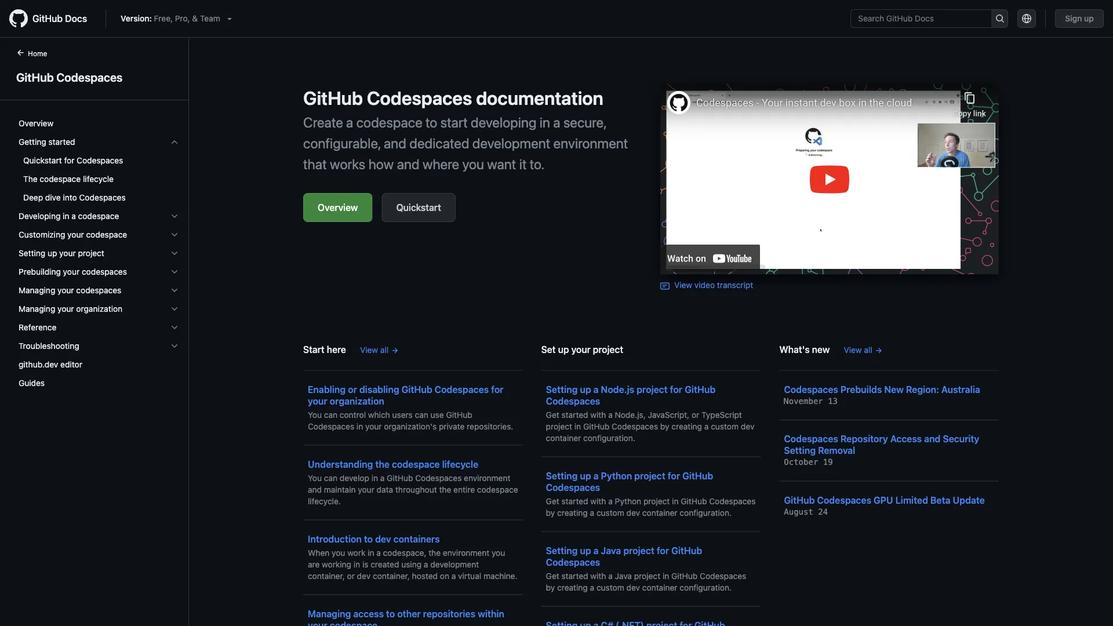 Task type: locate. For each thing, give the bounding box(es) containing it.
the codespace lifecycle
[[23, 174, 114, 184]]

environment
[[554, 135, 628, 151], [464, 473, 511, 483], [443, 548, 490, 558]]

1 vertical spatial lifecycle
[[442, 459, 479, 470]]

setting inside the setting up a node.js project for github codespaces get started with a node.js, javascript, or typescript project in github codespaces by creating a custom dev container configuration.
[[546, 384, 578, 395]]

codespace up throughout
[[392, 459, 440, 470]]

or
[[348, 384, 357, 395], [692, 410, 700, 420], [347, 571, 355, 581]]

or up control
[[348, 384, 357, 395]]

0 vertical spatial development
[[473, 135, 550, 151]]

github codespaces link
[[14, 68, 175, 86]]

0 vertical spatial quickstart
[[23, 156, 62, 165]]

and up lifecycle.
[[308, 485, 322, 494]]

github docs link
[[9, 9, 96, 28]]

1 vertical spatial get
[[546, 496, 559, 506]]

creating for setting up a python project for github codespaces
[[557, 508, 588, 518]]

1 horizontal spatial to
[[386, 608, 395, 619]]

environment inside the introduction to dev containers when you work in a codespace, the environment you are working in is created using a development container, or dev container, hosted on a virtual machine.
[[443, 548, 490, 558]]

to left other at the bottom of the page
[[386, 608, 395, 619]]

organization up control
[[330, 396, 384, 407]]

dev inside setting up a java project for github codespaces get started with a java project in github codespaces by creating a custom dev container configuration.
[[627, 583, 640, 592]]

development inside github codespaces documentation create a codespace to start developing in a secure, configurable, and dedicated development environment that works how and where you want it to.
[[473, 135, 550, 151]]

2 vertical spatial the
[[429, 548, 441, 558]]

the up data
[[375, 459, 390, 470]]

0 vertical spatial creating
[[672, 422, 702, 431]]

sc 9kayk9 0 image inside getting started dropdown button
[[170, 137, 179, 147]]

november
[[784, 396, 823, 406]]

custom for setting up a python project for github codespaces
[[597, 508, 624, 518]]

0 horizontal spatial organization
[[76, 304, 122, 314]]

2 vertical spatial by
[[546, 583, 555, 592]]

editor
[[60, 360, 82, 369]]

1 getting started element from the top
[[9, 133, 188, 207]]

creating inside setting up a python project for github codespaces get started with a python project in github codespaces by creating a custom dev container configuration.
[[557, 508, 588, 518]]

configuration. for setting up a python project for github codespaces
[[680, 508, 732, 518]]

0 horizontal spatial to
[[364, 534, 373, 545]]

2 with from the top
[[591, 496, 606, 506]]

codespace inside github codespaces documentation create a codespace to start developing in a secure, configurable, and dedicated development environment that works how and where you want it to.
[[356, 114, 423, 130]]

2 vertical spatial get
[[546, 571, 559, 581]]

0 vertical spatial to
[[426, 114, 437, 130]]

sc 9kayk9 0 image
[[170, 137, 179, 147], [170, 249, 179, 258], [170, 267, 179, 277], [170, 304, 179, 314], [170, 323, 179, 332]]

1 vertical spatial quickstart
[[396, 202, 441, 213]]

view all right new
[[844, 345, 873, 355]]

for inside the setting up a node.js project for github codespaces get started with a node.js, javascript, or typescript project in github codespaces by creating a custom dev container configuration.
[[670, 384, 683, 395]]

getting started element
[[9, 133, 188, 207], [9, 151, 188, 207]]

managing down prebuilding
[[19, 286, 55, 295]]

can left use
[[415, 410, 428, 420]]

1 with from the top
[[591, 410, 606, 420]]

2 horizontal spatial to
[[426, 114, 437, 130]]

setting up a node.js project for github codespaces get started with a node.js, javascript, or typescript project in github codespaces by creating a custom dev container configuration.
[[546, 384, 755, 443]]

started for setting up a java project for github codespaces
[[562, 571, 588, 581]]

sc 9kayk9 0 image inside managing your organization dropdown button
[[170, 304, 179, 314]]

0 vertical spatial python
[[601, 470, 632, 481]]

setting inside setting up a python project for github codespaces get started with a python project in github codespaces by creating a custom dev container configuration.
[[546, 470, 578, 481]]

and right access
[[924, 433, 941, 445]]

0 vertical spatial get
[[546, 410, 559, 420]]

development up on
[[430, 560, 479, 569]]

you up machine.
[[492, 548, 505, 558]]

github docs
[[32, 13, 87, 24]]

prebuilds
[[841, 384, 882, 395]]

lifecycle down quickstart for codespaces link
[[83, 174, 114, 184]]

up inside setting up a java project for github codespaces get started with a java project in github codespaces by creating a custom dev container configuration.
[[580, 545, 591, 556]]

for for setting up a node.js project for github codespaces
[[670, 384, 683, 395]]

0 vertical spatial with
[[591, 410, 606, 420]]

1 horizontal spatial view all
[[844, 345, 873, 355]]

2 vertical spatial custom
[[597, 583, 624, 592]]

repositories.
[[467, 422, 513, 431]]

2 view all from the left
[[844, 345, 873, 355]]

with inside setting up a python project for github codespaces get started with a python project in github codespaces by creating a custom dev container configuration.
[[591, 496, 606, 506]]

in inside setting up a python project for github codespaces get started with a python project in github codespaces by creating a custom dev container configuration.
[[672, 496, 679, 506]]

view right new
[[844, 345, 862, 355]]

managing inside managing access to other repositories within your codespace
[[308, 608, 351, 619]]

2 vertical spatial creating
[[557, 583, 588, 592]]

codespaces inside codespaces repository access and security setting removal october 19
[[784, 433, 839, 445]]

understanding
[[308, 459, 373, 470]]

codespace inside 'dropdown button'
[[86, 230, 127, 240]]

environment inside understanding the codespace lifecycle you can develop in a github codespaces environment and maintain your data throughout the entire codespace lifecycle.
[[464, 473, 511, 483]]

up inside the setting up a node.js project for github codespaces get started with a node.js, javascript, or typescript project in github codespaces by creating a custom dev container configuration.
[[580, 384, 591, 395]]

setting for project
[[19, 248, 45, 258]]

3 with from the top
[[591, 571, 606, 581]]

3 sc 9kayk9 0 image from the top
[[170, 286, 179, 295]]

1 vertical spatial by
[[546, 508, 555, 518]]

when
[[308, 548, 330, 558]]

up for setting up a python project for github codespaces get started with a python project in github codespaces by creating a custom dev container configuration.
[[580, 470, 591, 481]]

up inside setting up a python project for github codespaces get started with a python project in github codespaces by creating a custom dev container configuration.
[[580, 470, 591, 481]]

up inside "dropdown button"
[[48, 248, 57, 258]]

codespaces inside dropdown button
[[82, 267, 127, 277]]

managing left the access
[[308, 608, 351, 619]]

view all
[[360, 345, 389, 355], [844, 345, 873, 355]]

quickstart for quickstart
[[396, 202, 441, 213]]

0 vertical spatial managing
[[19, 286, 55, 295]]

reference
[[19, 323, 57, 332]]

0 horizontal spatial view all link
[[360, 344, 399, 356]]

0 vertical spatial by
[[660, 422, 670, 431]]

for inside setting up a java project for github codespaces get started with a java project in github codespaces by creating a custom dev container configuration.
[[657, 545, 669, 556]]

enabling
[[308, 384, 346, 395]]

private
[[439, 422, 465, 431]]

for inside enabling or disabling github codespaces for your organization you can control which users can use github codespaces in your organization's private repositories.
[[491, 384, 504, 395]]

sc 9kayk9 0 image inside the customizing your codespace 'dropdown button'
[[170, 230, 179, 240]]

november 13 element
[[784, 396, 838, 406]]

1 vertical spatial to
[[364, 534, 373, 545]]

overview link
[[14, 114, 184, 133], [303, 193, 373, 222]]

environment up virtual
[[443, 548, 490, 558]]

1 vertical spatial creating
[[557, 508, 588, 518]]

0 vertical spatial organization
[[76, 304, 122, 314]]

0 vertical spatial container
[[546, 433, 581, 443]]

java
[[601, 545, 621, 556], [615, 571, 632, 581]]

documentation
[[476, 87, 604, 109]]

in inside understanding the codespace lifecycle you can develop in a github codespaces environment and maintain your data throughout the entire codespace lifecycle.
[[372, 473, 378, 483]]

2 vertical spatial managing
[[308, 608, 351, 619]]

view video transcript
[[674, 280, 753, 290]]

quickstart down the where
[[396, 202, 441, 213]]

1 vertical spatial custom
[[597, 508, 624, 518]]

for
[[64, 156, 74, 165], [491, 384, 504, 395], [670, 384, 683, 395], [668, 470, 680, 481], [657, 545, 669, 556]]

is
[[362, 560, 369, 569]]

codespace down the access
[[330, 620, 378, 626]]

2 vertical spatial container
[[642, 583, 678, 592]]

quickstart down the getting started
[[23, 156, 62, 165]]

view all for start here
[[360, 345, 389, 355]]

node.js
[[601, 384, 635, 395]]

lifecycle inside getting started element
[[83, 174, 114, 184]]

view right here in the bottom of the page
[[360, 345, 378, 355]]

sc 9kayk9 0 image inside prebuilding your codespaces dropdown button
[[170, 267, 179, 277]]

a
[[346, 114, 353, 130], [553, 114, 561, 130], [71, 211, 76, 221], [594, 384, 599, 395], [608, 410, 613, 420], [705, 422, 709, 431], [594, 470, 599, 481], [380, 473, 385, 483], [608, 496, 613, 506], [590, 508, 595, 518], [594, 545, 599, 556], [377, 548, 381, 558], [424, 560, 428, 569], [452, 571, 456, 581], [608, 571, 613, 581], [590, 583, 595, 592]]

access
[[353, 608, 384, 619]]

1 horizontal spatial organization
[[330, 396, 384, 407]]

and right how
[[397, 156, 420, 172]]

custom inside setting up a java project for github codespaces get started with a java project in github codespaces by creating a custom dev container configuration.
[[597, 583, 624, 592]]

docs
[[65, 13, 87, 24]]

august 24 element
[[784, 507, 828, 517]]

setting for node.js
[[546, 384, 578, 395]]

codespaces down the setting up your project "dropdown button"
[[82, 267, 127, 277]]

customizing
[[19, 230, 65, 240]]

codespaces inside "dropdown button"
[[76, 286, 121, 295]]

started inside setting up a python project for github codespaces get started with a python project in github codespaces by creating a custom dev container configuration.
[[562, 496, 588, 506]]

with inside the setting up a node.js project for github codespaces get started with a node.js, javascript, or typescript project in github codespaces by creating a custom dev container configuration.
[[591, 410, 606, 420]]

1 all from the left
[[380, 345, 389, 355]]

or left "typescript"
[[692, 410, 700, 420]]

codespaces for prebuilding your codespaces
[[82, 267, 127, 277]]

1 horizontal spatial lifecycle
[[442, 459, 479, 470]]

pro,
[[175, 14, 190, 23]]

the inside the introduction to dev containers when you work in a codespace, the environment you are working in is created using a development container, or dev container, hosted on a virtual machine.
[[429, 548, 441, 558]]

dev inside the setting up a node.js project for github codespaces get started with a node.js, javascript, or typescript project in github codespaces by creating a custom dev container configuration.
[[741, 422, 755, 431]]

environment up entire
[[464, 473, 511, 483]]

configuration. inside the setting up a node.js project for github codespaces get started with a node.js, javascript, or typescript project in github codespaces by creating a custom dev container configuration.
[[583, 433, 635, 443]]

container,
[[308, 571, 345, 581], [373, 571, 410, 581]]

get inside setting up a python project for github codespaces get started with a python project in github codespaces by creating a custom dev container configuration.
[[546, 496, 559, 506]]

created
[[371, 560, 399, 569]]

work
[[348, 548, 366, 558]]

with for python
[[591, 496, 606, 506]]

1 vertical spatial or
[[692, 410, 700, 420]]

quickstart
[[23, 156, 62, 165], [396, 202, 441, 213]]

to up 'dedicated'
[[426, 114, 437, 130]]

0 horizontal spatial quickstart
[[23, 156, 62, 165]]

0 vertical spatial custom
[[711, 422, 739, 431]]

overview link up quickstart for codespaces link
[[14, 114, 184, 133]]

2 you from the top
[[308, 473, 322, 483]]

here
[[327, 344, 346, 355]]

dev
[[741, 422, 755, 431], [627, 508, 640, 518], [375, 534, 391, 545], [357, 571, 371, 581], [627, 583, 640, 592]]

started inside setting up a java project for github codespaces get started with a java project in github codespaces by creating a custom dev container configuration.
[[562, 571, 588, 581]]

up
[[1085, 14, 1094, 23], [48, 248, 57, 258], [558, 344, 569, 355], [580, 384, 591, 395], [580, 470, 591, 481], [580, 545, 591, 556]]

1 vertical spatial with
[[591, 496, 606, 506]]

1 sc 9kayk9 0 image from the top
[[170, 137, 179, 147]]

up for setting up your project
[[48, 248, 57, 258]]

sc 9kayk9 0 image
[[170, 212, 179, 221], [170, 230, 179, 240], [170, 286, 179, 295], [170, 342, 179, 351]]

data
[[377, 485, 393, 494]]

sc 9kayk9 0 image inside developing in a codespace dropdown button
[[170, 212, 179, 221]]

deep dive into codespaces
[[23, 193, 126, 202]]

all up "disabling" at the left bottom
[[380, 345, 389, 355]]

by
[[660, 422, 670, 431], [546, 508, 555, 518], [546, 583, 555, 592]]

you left want at the top left of the page
[[462, 156, 484, 172]]

2 horizontal spatial view
[[844, 345, 862, 355]]

sc 9kayk9 0 image inside the setting up your project "dropdown button"
[[170, 249, 179, 258]]

get inside the setting up a node.js project for github codespaces get started with a node.js, javascript, or typescript project in github codespaces by creating a custom dev container configuration.
[[546, 410, 559, 420]]

quickstart for quickstart for codespaces
[[23, 156, 62, 165]]

0 vertical spatial lifecycle
[[83, 174, 114, 184]]

what's new
[[780, 344, 830, 355]]

0 vertical spatial codespaces
[[82, 267, 127, 277]]

started for setting up a python project for github codespaces
[[562, 496, 588, 506]]

what's
[[780, 344, 810, 355]]

you inside understanding the codespace lifecycle you can develop in a github codespaces environment and maintain your data throughout the entire codespace lifecycle.
[[308, 473, 322, 483]]

1 view all from the left
[[360, 345, 389, 355]]

0 horizontal spatial container,
[[308, 571, 345, 581]]

you down enabling
[[308, 410, 322, 420]]

setting inside "dropdown button"
[[19, 248, 45, 258]]

by for setting up a java project for github codespaces
[[546, 583, 555, 592]]

by inside setting up a java project for github codespaces get started with a java project in github codespaces by creating a custom dev container configuration.
[[546, 583, 555, 592]]

the down containers
[[429, 548, 441, 558]]

home
[[28, 49, 47, 57]]

in inside github codespaces documentation create a codespace to start developing in a secure, configurable, and dedicated development environment that works how and where you want it to.
[[540, 114, 550, 130]]

new
[[885, 384, 904, 395]]

1 vertical spatial configuration.
[[680, 508, 732, 518]]

codespaces down prebuilding your codespaces dropdown button
[[76, 286, 121, 295]]

or inside enabling or disabling github codespaces for your organization you can control which users can use github codespaces in your organization's private repositories.
[[348, 384, 357, 395]]

4 sc 9kayk9 0 image from the top
[[170, 342, 179, 351]]

for inside setting up a python project for github codespaces get started with a python project in github codespaces by creating a custom dev container configuration.
[[668, 470, 680, 481]]

1 vertical spatial you
[[308, 473, 322, 483]]

view all right here in the bottom of the page
[[360, 345, 389, 355]]

with inside setting up a java project for github codespaces get started with a java project in github codespaces by creating a custom dev container configuration.
[[591, 571, 606, 581]]

quickstart for codespaces link
[[14, 151, 184, 170]]

2 view all link from the left
[[844, 344, 883, 356]]

a inside dropdown button
[[71, 211, 76, 221]]

you up lifecycle.
[[308, 473, 322, 483]]

0 vertical spatial or
[[348, 384, 357, 395]]

setting for python
[[546, 470, 578, 481]]

started for setting up a node.js project for github codespaces
[[562, 410, 588, 420]]

Search GitHub Docs search field
[[851, 10, 992, 27]]

0 vertical spatial java
[[601, 545, 621, 556]]

5 sc 9kayk9 0 image from the top
[[170, 323, 179, 332]]

lifecycle inside understanding the codespace lifecycle you can develop in a github codespaces environment and maintain your data throughout the entire codespace lifecycle.
[[442, 459, 479, 470]]

codespace down "deep dive into codespaces" link
[[78, 211, 119, 221]]

3 get from the top
[[546, 571, 559, 581]]

container, down "created"
[[373, 571, 410, 581]]

environment for containers
[[443, 548, 490, 558]]

container
[[546, 433, 581, 443], [642, 508, 678, 518], [642, 583, 678, 592]]

view all link
[[360, 344, 399, 356], [844, 344, 883, 356]]

all up prebuilds
[[864, 345, 873, 355]]

1 vertical spatial container
[[642, 508, 678, 518]]

overview link down works
[[303, 193, 373, 222]]

project inside the setting up your project "dropdown button"
[[78, 248, 104, 258]]

setting up your project button
[[14, 244, 184, 263]]

1 vertical spatial environment
[[464, 473, 511, 483]]

2 getting started element from the top
[[9, 151, 188, 207]]

2 vertical spatial configuration.
[[680, 583, 732, 592]]

the left entire
[[439, 485, 451, 494]]

organization's
[[384, 422, 437, 431]]

virtual
[[458, 571, 481, 581]]

None search field
[[851, 9, 1009, 28]]

where
[[423, 156, 459, 172]]

setting inside codespaces repository access and security setting removal october 19
[[784, 445, 816, 456]]

setting up a python project for github codespaces get started with a python project in github codespaces by creating a custom dev container configuration.
[[546, 470, 756, 518]]

1 view all link from the left
[[360, 344, 399, 356]]

a inside understanding the codespace lifecycle you can develop in a github codespaces environment and maintain your data throughout the entire codespace lifecycle.
[[380, 473, 385, 483]]

sc 9kayk9 0 image for your
[[170, 249, 179, 258]]

for for setting up a java project for github codespaces
[[657, 545, 669, 556]]

started inside dropdown button
[[48, 137, 75, 147]]

1 horizontal spatial all
[[864, 345, 873, 355]]

hosted
[[412, 571, 438, 581]]

sc 9kayk9 0 image inside troubleshooting dropdown button
[[170, 342, 179, 351]]

sc 9kayk9 0 image for a
[[170, 212, 179, 221]]

view all link up prebuilds
[[844, 344, 883, 356]]

javascript,
[[648, 410, 690, 420]]

1 get from the top
[[546, 410, 559, 420]]

2 vertical spatial environment
[[443, 548, 490, 558]]

create
[[303, 114, 343, 130]]

1 vertical spatial organization
[[330, 396, 384, 407]]

setting for java
[[546, 545, 578, 556]]

or down working
[[347, 571, 355, 581]]

codespace inside managing access to other repositories within your codespace
[[330, 620, 378, 626]]

developing in a codespace
[[19, 211, 119, 221]]

codespaces
[[82, 267, 127, 277], [76, 286, 121, 295]]

sc 9kayk9 0 image for codespace
[[170, 230, 179, 240]]

4 sc 9kayk9 0 image from the top
[[170, 304, 179, 314]]

custom
[[711, 422, 739, 431], [597, 508, 624, 518], [597, 583, 624, 592]]

start
[[303, 344, 325, 355]]

dev inside setting up a python project for github codespaces get started with a python project in github codespaces by creating a custom dev container configuration.
[[627, 508, 640, 518]]

environment down secure, on the right top
[[554, 135, 628, 151]]

to inside managing access to other repositories within your codespace
[[386, 608, 395, 619]]

in inside enabling or disabling github codespaces for your organization you can control which users can use github codespaces in your organization's private repositories.
[[357, 422, 363, 431]]

0 vertical spatial environment
[[554, 135, 628, 151]]

0 horizontal spatial all
[[380, 345, 389, 355]]

the
[[23, 174, 37, 184]]

overview down works
[[318, 202, 358, 213]]

get
[[546, 410, 559, 420], [546, 496, 559, 506], [546, 571, 559, 581]]

3 sc 9kayk9 0 image from the top
[[170, 267, 179, 277]]

can
[[324, 410, 338, 420], [415, 410, 428, 420], [324, 473, 338, 483]]

codespace up how
[[356, 114, 423, 130]]

managing access to other repositories within your codespace link
[[308, 599, 518, 626]]

0 horizontal spatial overview
[[19, 119, 53, 128]]

codespace down developing in a codespace dropdown button
[[86, 230, 127, 240]]

your inside "dropdown button"
[[57, 286, 74, 295]]

1 vertical spatial codespaces
[[76, 286, 121, 295]]

view right link icon on the top right of the page
[[674, 280, 692, 290]]

deep dive into codespaces link
[[14, 188, 184, 207]]

2 all from the left
[[864, 345, 873, 355]]

can inside understanding the codespace lifecycle you can develop in a github codespaces environment and maintain your data throughout the entire codespace lifecycle.
[[324, 473, 338, 483]]

1 horizontal spatial overview
[[318, 202, 358, 213]]

view all link up "disabling" at the left bottom
[[360, 344, 399, 356]]

it
[[519, 156, 527, 172]]

or inside the setting up a node.js project for github codespaces get started with a node.js, javascript, or typescript project in github codespaces by creating a custom dev container configuration.
[[692, 410, 700, 420]]

all for disabling
[[380, 345, 389, 355]]

codespaces inside understanding the codespace lifecycle you can develop in a github codespaces environment and maintain your data throughout the entire codespace lifecycle.
[[415, 473, 462, 483]]

0 horizontal spatial view
[[360, 345, 378, 355]]

1 horizontal spatial you
[[462, 156, 484, 172]]

managing up "reference" at the left bottom of page
[[19, 304, 55, 314]]

1 you from the top
[[308, 410, 322, 420]]

python
[[601, 470, 632, 481], [615, 496, 642, 506]]

beta
[[931, 495, 951, 506]]

managing inside "dropdown button"
[[19, 286, 55, 295]]

you up working
[[332, 548, 345, 558]]

1 horizontal spatial quickstart
[[396, 202, 441, 213]]

can up maintain
[[324, 473, 338, 483]]

codespaces for managing your codespaces
[[76, 286, 121, 295]]

0 horizontal spatial view all
[[360, 345, 389, 355]]

0 vertical spatial overview link
[[14, 114, 184, 133]]

started
[[48, 137, 75, 147], [562, 410, 588, 420], [562, 496, 588, 506], [562, 571, 588, 581]]

0 vertical spatial configuration.
[[583, 433, 635, 443]]

organization down managing your codespaces "dropdown button"
[[76, 304, 122, 314]]

2 get from the top
[[546, 496, 559, 506]]

creating inside setting up a java project for github codespaces get started with a java project in github codespaces by creating a custom dev container configuration.
[[557, 583, 588, 592]]

custom inside the setting up a node.js project for github codespaces get started with a node.js, javascript, or typescript project in github codespaces by creating a custom dev container configuration.
[[711, 422, 739, 431]]

transcript
[[717, 280, 753, 290]]

control
[[340, 410, 366, 420]]

sc 9kayk9 0 image inside managing your codespaces "dropdown button"
[[170, 286, 179, 295]]

started inside the setting up a node.js project for github codespaces get started with a node.js, javascript, or typescript project in github codespaces by creating a custom dev container configuration.
[[562, 410, 588, 420]]

by inside setting up a python project for github codespaces get started with a python project in github codespaces by creating a custom dev container configuration.
[[546, 508, 555, 518]]

2 vertical spatial with
[[591, 571, 606, 581]]

start
[[441, 114, 468, 130]]

container for setting up a python project for github codespaces
[[642, 508, 678, 518]]

set up your project
[[541, 344, 624, 355]]

0 vertical spatial overview
[[19, 119, 53, 128]]

your
[[67, 230, 84, 240], [59, 248, 76, 258], [63, 267, 80, 277], [57, 286, 74, 295], [57, 304, 74, 314], [572, 344, 591, 355], [308, 396, 328, 407], [365, 422, 382, 431], [358, 485, 375, 494], [308, 620, 328, 626]]

1 horizontal spatial container,
[[373, 571, 410, 581]]

1 sc 9kayk9 0 image from the top
[[170, 212, 179, 221]]

0 horizontal spatial lifecycle
[[83, 174, 114, 184]]

getting started element containing quickstart for codespaces
[[9, 151, 188, 207]]

1 horizontal spatial view all link
[[844, 344, 883, 356]]

develop
[[340, 473, 369, 483]]

lifecycle up entire
[[442, 459, 479, 470]]

to up work
[[364, 534, 373, 545]]

2 vertical spatial to
[[386, 608, 395, 619]]

container inside setting up a java project for github codespaces get started with a java project in github codespaces by creating a custom dev container configuration.
[[642, 583, 678, 592]]

0 vertical spatial you
[[308, 410, 322, 420]]

2 vertical spatial or
[[347, 571, 355, 581]]

overview up getting
[[19, 119, 53, 128]]

1 vertical spatial managing
[[19, 304, 55, 314]]

development down developing
[[473, 135, 550, 151]]

1 vertical spatial development
[[430, 560, 479, 569]]

2 sc 9kayk9 0 image from the top
[[170, 230, 179, 240]]

container inside setting up a python project for github codespaces get started with a python project in github codespaces by creating a custom dev container configuration.
[[642, 508, 678, 518]]

managing inside dropdown button
[[19, 304, 55, 314]]

custom inside setting up a python project for github codespaces get started with a python project in github codespaces by creating a custom dev container configuration.
[[597, 508, 624, 518]]

1 vertical spatial overview link
[[303, 193, 373, 222]]

setting inside setting up a java project for github codespaces get started with a java project in github codespaces by creating a custom dev container configuration.
[[546, 545, 578, 556]]

github inside github codespaces documentation create a codespace to start developing in a secure, configurable, and dedicated development environment that works how and where you want it to.
[[303, 87, 363, 109]]

configuration. inside setting up a python project for github codespaces get started with a python project in github codespaces by creating a custom dev container configuration.
[[680, 508, 732, 518]]

2 sc 9kayk9 0 image from the top
[[170, 249, 179, 258]]

container, down working
[[308, 571, 345, 581]]

in inside dropdown button
[[63, 211, 69, 221]]



Task type: describe. For each thing, give the bounding box(es) containing it.
customizing your codespace
[[19, 230, 127, 240]]

codespace up 'dive'
[[40, 174, 81, 184]]

your inside managing access to other repositories within your codespace
[[308, 620, 328, 626]]

using
[[401, 560, 422, 569]]

1 horizontal spatial overview link
[[303, 193, 373, 222]]

link image
[[661, 281, 670, 291]]

getting started element containing getting started
[[9, 133, 188, 207]]

by for setting up a python project for github codespaces
[[546, 508, 555, 518]]

secure,
[[564, 114, 606, 130]]

custom for setting up a java project for github codespaces
[[597, 583, 624, 592]]

by inside the setting up a node.js project for github codespaces get started with a node.js, javascript, or typescript project in github codespaces by creating a custom dev container configuration.
[[660, 422, 670, 431]]

machine.
[[484, 571, 518, 581]]

for inside quickstart for codespaces link
[[64, 156, 74, 165]]

container inside the setting up a node.js project for github codespaces get started with a node.js, javascript, or typescript project in github codespaces by creating a custom dev container configuration.
[[546, 433, 581, 443]]

start here
[[303, 344, 346, 355]]

managing for managing your organization
[[19, 304, 55, 314]]

to inside the introduction to dev containers when you work in a codespace, the environment you are working in is created using a development container, or dev container, hosted on a virtual machine.
[[364, 534, 373, 545]]

repositories
[[423, 608, 476, 619]]

sc 9kayk9 0 image for codespaces
[[170, 267, 179, 277]]

august
[[784, 507, 814, 517]]

up for sign up
[[1085, 14, 1094, 23]]

in inside the setting up a node.js project for github codespaces get started with a node.js, javascript, or typescript project in github codespaces by creating a custom dev container configuration.
[[575, 422, 581, 431]]

with for node.js
[[591, 410, 606, 420]]

view all link for start here
[[360, 344, 399, 356]]

limited
[[896, 495, 928, 506]]

view video transcript link
[[661, 280, 753, 291]]

access
[[891, 433, 922, 445]]

getting started
[[19, 137, 75, 147]]

1 horizontal spatial view
[[674, 280, 692, 290]]

search image
[[996, 14, 1005, 23]]

triangle down image
[[225, 14, 234, 23]]

introduction to dev containers when you work in a codespace, the environment you are working in is created using a development container, or dev container, hosted on a virtual machine.
[[308, 534, 518, 581]]

github.dev
[[19, 360, 58, 369]]

13
[[828, 396, 838, 406]]

codespaces inside github codespaces documentation create a codespace to start developing in a secure, configurable, and dedicated development environment that works how and where you want it to.
[[367, 87, 472, 109]]

customizing your codespace button
[[14, 226, 184, 244]]

typescript
[[702, 410, 742, 420]]

getting started button
[[14, 133, 184, 151]]

sc 9kayk9 0 image for organization
[[170, 304, 179, 314]]

home link
[[12, 48, 66, 60]]

github inside github codespaces gpu limited beta update august 24
[[784, 495, 815, 506]]

19
[[823, 458, 833, 467]]

codespace inside dropdown button
[[78, 211, 119, 221]]

setting up your project
[[19, 248, 104, 258]]

you inside github codespaces documentation create a codespace to start developing in a secure, configurable, and dedicated development environment that works how and where you want it to.
[[462, 156, 484, 172]]

developing in a codespace button
[[14, 207, 184, 226]]

free,
[[154, 14, 173, 23]]

up for set up your project
[[558, 344, 569, 355]]

enabling or disabling github codespaces for your organization you can control which users can use github codespaces in your organization's private repositories.
[[308, 384, 513, 431]]

your inside 'dropdown button'
[[67, 230, 84, 240]]

get for setting up a node.js project for github codespaces
[[546, 410, 559, 420]]

managing access to other repositories within your codespace
[[308, 608, 505, 626]]

github codespaces documentation create a codespace to start developing in a secure, configurable, and dedicated development environment that works how and where you want it to.
[[303, 87, 628, 172]]

1 vertical spatial java
[[615, 571, 632, 581]]

development inside the introduction to dev containers when you work in a codespace, the environment you are working in is created using a development container, or dev container, hosted on a virtual machine.
[[430, 560, 479, 569]]

dedicated
[[410, 135, 469, 151]]

all for new
[[864, 345, 873, 355]]

managing for managing your codespaces
[[19, 286, 55, 295]]

1 vertical spatial the
[[439, 485, 451, 494]]

up for setting up a java project for github codespaces get started with a java project in github codespaces by creating a custom dev container configuration.
[[580, 545, 591, 556]]

sc 9kayk9 0 image inside reference dropdown button
[[170, 323, 179, 332]]

for for setting up a python project for github codespaces
[[668, 470, 680, 481]]

sign
[[1065, 14, 1082, 23]]

lifecycle.
[[308, 496, 341, 506]]

get for setting up a python project for github codespaces
[[546, 496, 559, 506]]

managing for managing access to other repositories within your codespace
[[308, 608, 351, 619]]

sign up
[[1065, 14, 1094, 23]]

working
[[322, 560, 351, 569]]

users
[[392, 410, 413, 420]]

select language: current language is english image
[[1023, 14, 1032, 23]]

developing
[[19, 211, 61, 221]]

version:
[[121, 14, 152, 23]]

troubleshooting button
[[14, 337, 184, 355]]

introduction
[[308, 534, 362, 545]]

codespaces repository access and security setting removal october 19
[[784, 433, 980, 467]]

creating inside the setting up a node.js project for github codespaces get started with a node.js, javascript, or typescript project in github codespaces by creating a custom dev container configuration.
[[672, 422, 702, 431]]

github codespaces
[[16, 70, 123, 84]]

in inside setting up a java project for github codespaces get started with a java project in github codespaces by creating a custom dev container configuration.
[[663, 571, 669, 581]]

containers
[[394, 534, 440, 545]]

managing your organization
[[19, 304, 122, 314]]

2 container, from the left
[[373, 571, 410, 581]]

october 19 element
[[784, 458, 833, 467]]

sign up link
[[1056, 9, 1104, 28]]

removal
[[818, 445, 856, 456]]

codespace,
[[383, 548, 427, 558]]

&
[[192, 14, 198, 23]]

quickstart link
[[382, 193, 456, 222]]

codespaces prebuilds new region: australia november 13
[[784, 384, 980, 406]]

view for enabling or disabling github codespaces for your organization
[[360, 345, 378, 355]]

getting
[[19, 137, 46, 147]]

october
[[784, 458, 818, 467]]

and inside understanding the codespace lifecycle you can develop in a github codespaces environment and maintain your data throughout the entire codespace lifecycle.
[[308, 485, 322, 494]]

0 vertical spatial the
[[375, 459, 390, 470]]

prebuilding your codespaces button
[[14, 263, 184, 281]]

your inside "dropdown button"
[[59, 248, 76, 258]]

node.js,
[[615, 410, 646, 420]]

for for enabling or disabling github codespaces for your organization
[[491, 384, 504, 395]]

github codespaces element
[[0, 47, 189, 625]]

or inside the introduction to dev containers when you work in a codespace, the environment you are working in is created using a development container, or dev container, hosted on a virtual machine.
[[347, 571, 355, 581]]

organization inside dropdown button
[[76, 304, 122, 314]]

with for java
[[591, 571, 606, 581]]

and up how
[[384, 135, 406, 151]]

reference button
[[14, 318, 184, 337]]

how
[[369, 156, 394, 172]]

you inside enabling or disabling github codespaces for your organization you can control which users can use github codespaces in your organization's private repositories.
[[308, 410, 322, 420]]

maintain
[[324, 485, 356, 494]]

deep
[[23, 193, 43, 202]]

view all for what's new
[[844, 345, 873, 355]]

configuration. for setting up a java project for github codespaces
[[680, 583, 732, 592]]

prebuilding your codespaces
[[19, 267, 127, 277]]

dive
[[45, 193, 61, 202]]

up for setting up a node.js project for github codespaces get started with a node.js, javascript, or typescript project in github codespaces by creating a custom dev container configuration.
[[580, 384, 591, 395]]

get for setting up a java project for github codespaces
[[546, 571, 559, 581]]

are
[[308, 560, 320, 569]]

1 container, from the left
[[308, 571, 345, 581]]

2 horizontal spatial you
[[492, 548, 505, 558]]

container for setting up a java project for github codespaces
[[642, 583, 678, 592]]

0 horizontal spatial overview link
[[14, 114, 184, 133]]

configurable,
[[303, 135, 381, 151]]

to inside github codespaces documentation create a codespace to start developing in a secure, configurable, and dedicated development environment that works how and where you want it to.
[[426, 114, 437, 130]]

version: free, pro, & team
[[121, 14, 220, 23]]

throughout
[[395, 485, 437, 494]]

sc 9kayk9 0 image for codespaces
[[170, 286, 179, 295]]

other
[[397, 608, 421, 619]]

github inside understanding the codespace lifecycle you can develop in a github codespaces environment and maintain your data throughout the entire codespace lifecycle.
[[387, 473, 413, 483]]

view for codespaces prebuilds new region: australia
[[844, 345, 862, 355]]

new
[[812, 344, 830, 355]]

can left control
[[324, 410, 338, 420]]

1 vertical spatial overview
[[318, 202, 358, 213]]

0 horizontal spatial you
[[332, 548, 345, 558]]

organization inside enabling or disabling github codespaces for your organization you can control which users can use github codespaces in your organization's private repositories.
[[330, 396, 384, 407]]

on
[[440, 571, 449, 581]]

creating for setting up a java project for github codespaces
[[557, 583, 588, 592]]

entire
[[454, 485, 475, 494]]

overview inside github codespaces element
[[19, 119, 53, 128]]

want
[[487, 156, 516, 172]]

understanding the codespace lifecycle you can develop in a github codespaces environment and maintain your data throughout the entire codespace lifecycle.
[[308, 459, 518, 506]]

set
[[541, 344, 556, 355]]

codespace right entire
[[477, 485, 518, 494]]

your inside understanding the codespace lifecycle you can develop in a github codespaces environment and maintain your data throughout the entire codespace lifecycle.
[[358, 485, 375, 494]]

codespaces inside github codespaces gpu limited beta update august 24
[[817, 495, 872, 506]]

repository
[[841, 433, 888, 445]]

update
[[953, 495, 985, 506]]

managing your codespaces button
[[14, 281, 184, 300]]

environment for lifecycle
[[464, 473, 511, 483]]

1 vertical spatial python
[[615, 496, 642, 506]]

video
[[695, 280, 715, 290]]

view all link for what's new
[[844, 344, 883, 356]]

environment inside github codespaces documentation create a codespace to start developing in a secure, configurable, and dedicated development environment that works how and where you want it to.
[[554, 135, 628, 151]]

codespaces inside "codespaces prebuilds new region: australia november 13"
[[784, 384, 839, 395]]

developing
[[471, 114, 537, 130]]

disabling
[[359, 384, 399, 395]]

the codespace lifecycle link
[[14, 170, 184, 188]]

guides
[[19, 378, 45, 388]]

security
[[943, 433, 980, 445]]

and inside codespaces repository access and security setting removal october 19
[[924, 433, 941, 445]]

troubleshooting
[[19, 341, 79, 351]]



Task type: vqa. For each thing, say whether or not it's contained in the screenshot.
Change the default branch
no



